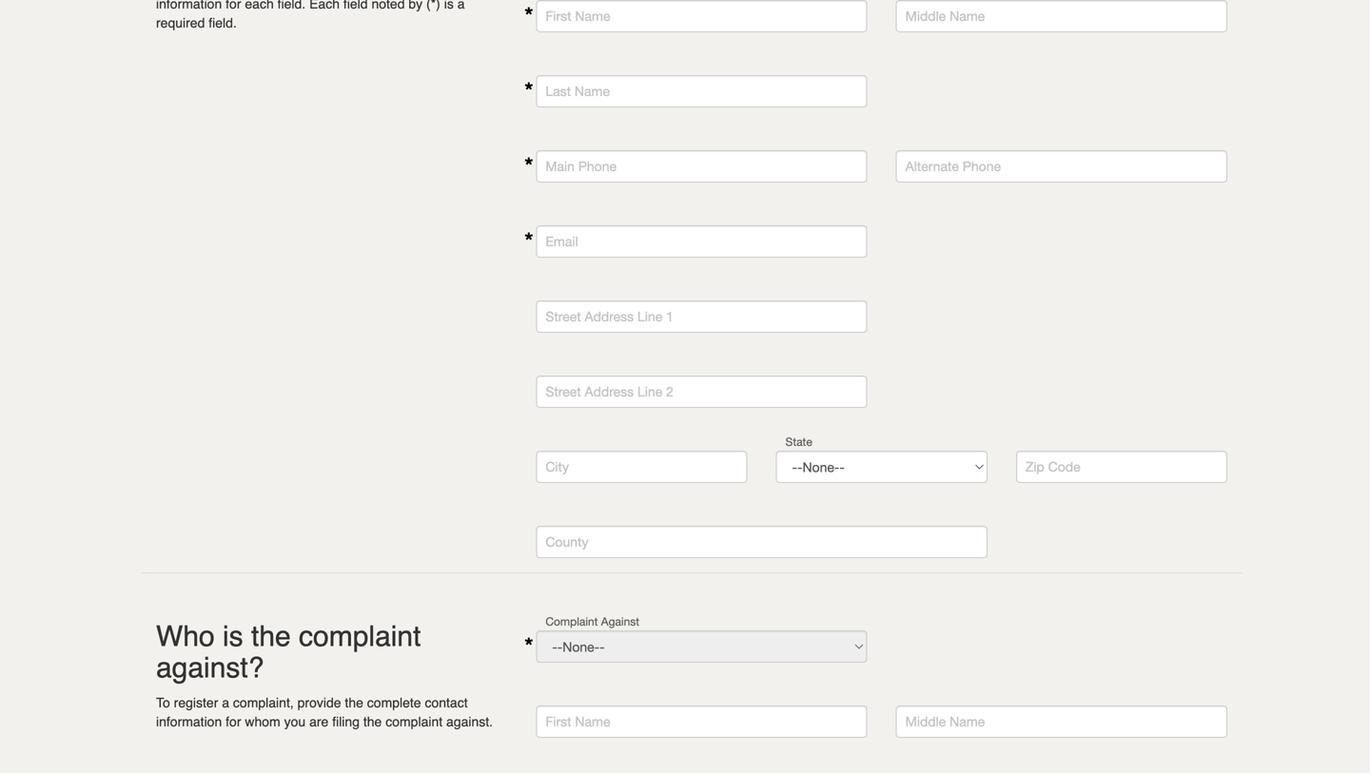 Task type: vqa. For each thing, say whether or not it's contained in the screenshot.
main phone text field
yes



Task type: describe. For each thing, give the bounding box(es) containing it.
complaint inside to register a complaint, provide the complete contact information for whom you are filing the complaint against.
[[386, 715, 443, 730]]

first name for middle name text field "first name" text field
[[546, 8, 610, 24]]

address for 1
[[585, 309, 634, 324]]

name for middle name text field
[[950, 8, 985, 24]]

email
[[546, 234, 578, 249]]

2
[[666, 384, 674, 400]]

City text field
[[536, 451, 748, 483]]

filing
[[332, 715, 360, 730]]

for
[[226, 715, 241, 730]]

County text field
[[536, 526, 988, 559]]

first for "first name" text field corresponding to middle name text box
[[546, 714, 571, 730]]

middle name for middle name text field
[[906, 8, 985, 24]]

are
[[309, 715, 329, 730]]

Email text field
[[536, 226, 868, 258]]

street address line 2
[[546, 384, 674, 400]]

line for 2
[[638, 384, 663, 400]]

who
[[156, 620, 215, 653]]

complaint inside who is the complaint against?
[[299, 620, 421, 653]]

whom
[[245, 715, 280, 730]]

zip
[[1026, 459, 1045, 475]]

state
[[786, 435, 812, 449]]

Alternate Phone text field
[[896, 150, 1228, 183]]

street address line 1
[[546, 309, 674, 324]]

who is the complaint against?
[[156, 620, 421, 685]]

county
[[546, 534, 589, 550]]

line for 1
[[638, 309, 663, 324]]

city
[[546, 459, 569, 475]]

last name
[[546, 83, 610, 99]]

1 vertical spatial the
[[345, 696, 363, 711]]

Middle Name text field
[[896, 706, 1228, 738]]

Last Name text field
[[536, 75, 868, 108]]

provide
[[297, 696, 341, 711]]

contact
[[425, 696, 468, 711]]

first for middle name text field "first name" text field
[[546, 8, 571, 24]]

2 vertical spatial the
[[363, 715, 382, 730]]

complaint against
[[546, 615, 639, 629]]



Task type: locate. For each thing, give the bounding box(es) containing it.
0 vertical spatial street
[[546, 309, 581, 324]]

0 vertical spatial complaint
[[299, 620, 421, 653]]

2 middle from the top
[[906, 714, 946, 730]]

register
[[174, 696, 218, 711]]

complaint,
[[233, 696, 294, 711]]

line left 1
[[638, 309, 663, 324]]

you
[[284, 715, 306, 730]]

against.
[[446, 715, 493, 730]]

is
[[223, 620, 243, 653]]

1 address from the top
[[585, 309, 634, 324]]

0 vertical spatial first
[[546, 8, 571, 24]]

street
[[546, 309, 581, 324], [546, 384, 581, 400]]

the right the filing
[[363, 715, 382, 730]]

1
[[666, 309, 674, 324]]

1 horizontal spatial phone
[[963, 158, 1001, 174]]

Middle Name text field
[[896, 0, 1228, 32]]

1 street from the top
[[546, 309, 581, 324]]

1 vertical spatial first name
[[546, 714, 610, 730]]

0 vertical spatial middle name
[[906, 8, 985, 24]]

1 phone from the left
[[578, 158, 617, 174]]

2 first from the top
[[546, 714, 571, 730]]

2 middle name from the top
[[906, 714, 985, 730]]

2 first name from the top
[[546, 714, 610, 730]]

street for street address line 1
[[546, 309, 581, 324]]

code
[[1048, 459, 1081, 475]]

middle
[[906, 8, 946, 24], [906, 714, 946, 730]]

information
[[156, 715, 222, 730]]

against?
[[156, 652, 264, 685]]

first name for "first name" text field corresponding to middle name text box
[[546, 714, 610, 730]]

line left 2
[[638, 384, 663, 400]]

2 line from the top
[[638, 384, 663, 400]]

1 vertical spatial middle name
[[906, 714, 985, 730]]

address for 2
[[585, 384, 634, 400]]

Zip Code text field
[[1016, 451, 1228, 483]]

2 phone from the left
[[963, 158, 1001, 174]]

first up last
[[546, 8, 571, 24]]

1 middle from the top
[[906, 8, 946, 24]]

1 vertical spatial first
[[546, 714, 571, 730]]

phone right alternate
[[963, 158, 1001, 174]]

the
[[251, 620, 291, 653], [345, 696, 363, 711], [363, 715, 382, 730]]

phone for alternate phone
[[963, 158, 1001, 174]]

2 first name text field from the top
[[536, 706, 868, 738]]

complaint
[[299, 620, 421, 653], [386, 715, 443, 730]]

complaint
[[546, 615, 598, 629]]

1 vertical spatial line
[[638, 384, 663, 400]]

a
[[222, 696, 229, 711]]

Street Address Line 2 text field
[[536, 376, 868, 408]]

address left 2
[[585, 384, 634, 400]]

street up city
[[546, 384, 581, 400]]

first name text field for middle name text box
[[536, 706, 868, 738]]

first name text field for middle name text field
[[536, 0, 868, 32]]

1 vertical spatial address
[[585, 384, 634, 400]]

Street Address Line 1 text field
[[536, 301, 868, 333]]

to register a complaint, provide the complete contact information for whom you are filing the complaint against.
[[156, 696, 493, 730]]

0 vertical spatial the
[[251, 620, 291, 653]]

address
[[585, 309, 634, 324], [585, 384, 634, 400]]

1 vertical spatial street
[[546, 384, 581, 400]]

1 first from the top
[[546, 8, 571, 24]]

0 vertical spatial middle
[[906, 8, 946, 24]]

against
[[601, 615, 639, 629]]

0 vertical spatial first name
[[546, 8, 610, 24]]

Main Phone text field
[[536, 150, 868, 183]]

phone for main phone
[[578, 158, 617, 174]]

2 address from the top
[[585, 384, 634, 400]]

0 horizontal spatial phone
[[578, 158, 617, 174]]

2 street from the top
[[546, 384, 581, 400]]

name for last name text box at top
[[575, 83, 610, 99]]

first name
[[546, 8, 610, 24], [546, 714, 610, 730]]

last
[[546, 83, 571, 99]]

the right is
[[251, 620, 291, 653]]

middle name
[[906, 8, 985, 24], [906, 714, 985, 730]]

line
[[638, 309, 663, 324], [638, 384, 663, 400]]

complaint down "complete"
[[386, 715, 443, 730]]

middle for middle name text box
[[906, 714, 946, 730]]

alternate
[[906, 158, 959, 174]]

0 vertical spatial first name text field
[[536, 0, 868, 32]]

first
[[546, 8, 571, 24], [546, 714, 571, 730]]

first right against.
[[546, 714, 571, 730]]

the inside who is the complaint against?
[[251, 620, 291, 653]]

street for street address line 2
[[546, 384, 581, 400]]

phone
[[578, 158, 617, 174], [963, 158, 1001, 174]]

the up the filing
[[345, 696, 363, 711]]

complaint up "complete"
[[299, 620, 421, 653]]

phone right the main
[[578, 158, 617, 174]]

address left 1
[[585, 309, 634, 324]]

middle name for middle name text box
[[906, 714, 985, 730]]

1 vertical spatial complaint
[[386, 715, 443, 730]]

1 first name text field from the top
[[536, 0, 868, 32]]

First Name text field
[[536, 0, 868, 32], [536, 706, 868, 738]]

main phone
[[546, 158, 617, 174]]

middle for middle name text field
[[906, 8, 946, 24]]

0 vertical spatial address
[[585, 309, 634, 324]]

name
[[575, 8, 610, 24], [950, 8, 985, 24], [575, 83, 610, 99], [575, 714, 610, 730], [950, 714, 985, 730]]

1 first name from the top
[[546, 8, 610, 24]]

0 vertical spatial line
[[638, 309, 663, 324]]

alternate phone
[[906, 158, 1001, 174]]

zip code
[[1026, 459, 1081, 475]]

main
[[546, 158, 575, 174]]

street down email
[[546, 309, 581, 324]]

to
[[156, 696, 170, 711]]

1 line from the top
[[638, 309, 663, 324]]

1 middle name from the top
[[906, 8, 985, 24]]

1 vertical spatial first name text field
[[536, 706, 868, 738]]

name for middle name text box
[[950, 714, 985, 730]]

1 vertical spatial middle
[[906, 714, 946, 730]]

complete
[[367, 696, 421, 711]]



